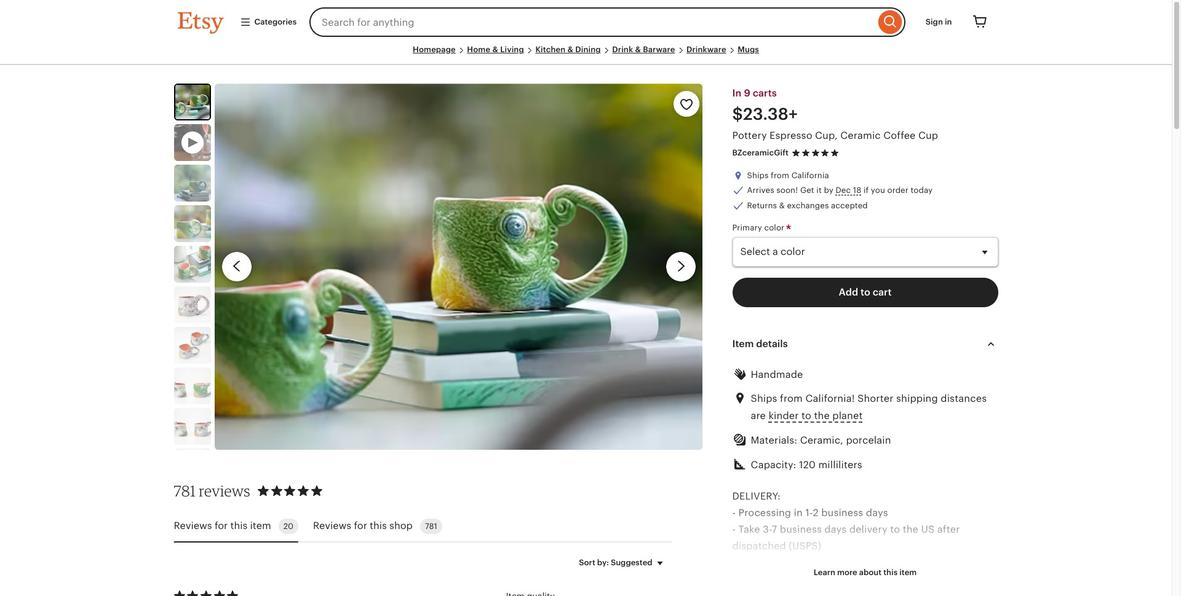 Task type: vqa. For each thing, say whether or not it's contained in the screenshot.
Custom 3D Photo Pillow, Custom Shaped Pillow From Picture, Pet Memorial Gift, Custom  Dog Pillow, Cat Pillow, Pet Lover Gift
no



Task type: locate. For each thing, give the bounding box(es) containing it.
ships for ships from california
[[747, 171, 769, 180]]

after right us on the right of the page
[[937, 524, 960, 536]]

(usps)
[[789, 541, 821, 553]]

ships from california! shorter shipping distances are
[[751, 393, 987, 422]]

& for drink
[[635, 45, 641, 54]]

0 vertical spatial dispatched
[[732, 541, 786, 553]]

781 inside tab list
[[425, 522, 437, 531]]

for down reviews
[[215, 520, 228, 532]]

add
[[839, 287, 858, 298]]

in inside 'delivery: - processing in 1-2 business days - take 3-7 business days delivery to the us after dispatched (usps) - take 3-8 business days delivery to canada after dispatched (canada post)'
[[794, 507, 803, 519]]

dining
[[575, 45, 601, 54]]

1 vertical spatial the
[[903, 524, 918, 536]]

0 horizontal spatial for
[[215, 520, 228, 532]]

& right returns on the right of page
[[779, 201, 785, 210]]

0 vertical spatial 781
[[174, 482, 196, 501]]

delivery:
[[732, 491, 781, 502]]

the
[[814, 410, 830, 422], [903, 524, 918, 536]]

this right the "about"
[[884, 568, 898, 578]]

0 vertical spatial item
[[250, 520, 271, 532]]

item inside dropdown button
[[900, 568, 917, 578]]

porcelain
[[846, 435, 891, 447]]

3-
[[763, 524, 772, 536], [763, 558, 772, 569]]

none search field inside banner
[[309, 7, 905, 37]]

-
[[732, 507, 736, 519], [732, 524, 736, 536], [732, 558, 736, 569]]

menu bar
[[177, 44, 994, 65]]

by
[[824, 186, 833, 195]]

item right the "about"
[[900, 568, 917, 578]]

1 vertical spatial -
[[732, 524, 736, 536]]

0 horizontal spatial this
[[230, 520, 247, 532]]

business down (usps)
[[781, 558, 823, 569]]

for for item
[[215, 520, 228, 532]]

781 left reviews
[[174, 482, 196, 501]]

business up (usps)
[[780, 524, 822, 536]]

2 vertical spatial -
[[732, 558, 736, 569]]

reviews for reviews for this item
[[174, 520, 212, 532]]

120
[[799, 459, 816, 471]]

0 vertical spatial take
[[739, 524, 760, 536]]

for left shop
[[354, 520, 367, 532]]

post)
[[832, 574, 856, 586]]

0 vertical spatial days
[[866, 507, 888, 519]]

days up learn on the bottom right of the page
[[825, 524, 847, 536]]

sign in button
[[916, 11, 961, 33]]

pottery espresso cup ceramic coffee cup image 6 image
[[174, 327, 211, 364]]

1 - from the top
[[732, 507, 736, 519]]

categories button
[[230, 11, 306, 33]]

the inside 'delivery: - processing in 1-2 business days - take 3-7 business days delivery to the us after dispatched (usps) - take 3-8 business days delivery to canada after dispatched (canada post)'
[[903, 524, 918, 536]]

781
[[174, 482, 196, 501], [425, 522, 437, 531]]

from for california
[[771, 171, 789, 180]]

None search field
[[309, 7, 905, 37]]

1 vertical spatial in
[[794, 507, 803, 519]]

from inside ships from california! shorter shipping distances are
[[780, 393, 803, 405]]

item
[[732, 338, 754, 350]]

1 horizontal spatial for
[[354, 520, 367, 532]]

0 vertical spatial 3-
[[763, 524, 772, 536]]

ships
[[747, 171, 769, 180], [751, 393, 777, 405]]

for for shop
[[354, 520, 367, 532]]

1 for from the left
[[215, 520, 228, 532]]

dispatched down 8
[[732, 574, 786, 586]]

1 vertical spatial 781
[[425, 522, 437, 531]]

9
[[744, 87, 750, 99]]

0 vertical spatial -
[[732, 507, 736, 519]]

1 horizontal spatial this
[[370, 520, 387, 532]]

shop
[[389, 520, 413, 532]]

ships up arrives
[[747, 171, 769, 180]]

1 vertical spatial dispatched
[[732, 574, 786, 586]]

from
[[771, 171, 789, 180], [780, 393, 803, 405]]

after right 'canada'
[[944, 558, 966, 569]]

2 - from the top
[[732, 524, 736, 536]]

drinkware
[[687, 45, 726, 54]]

item details button
[[721, 330, 1009, 359]]

1 vertical spatial from
[[780, 393, 803, 405]]

781 right shop
[[425, 522, 437, 531]]

add to cart button
[[732, 278, 998, 307]]

pottery espresso cup ceramic coffee cup white image
[[174, 287, 211, 324]]

781 for 781 reviews
[[174, 482, 196, 501]]

menu bar containing homepage
[[177, 44, 994, 65]]

to inside add to cart button
[[861, 287, 870, 298]]

ships up are
[[751, 393, 777, 405]]

handmade
[[751, 369, 803, 381]]

& right home
[[492, 45, 498, 54]]

1 horizontal spatial reviews
[[313, 520, 351, 532]]

by:
[[597, 558, 609, 568]]

processing
[[739, 507, 791, 519]]

in 9 carts $23.38+
[[732, 87, 798, 124]]

kitchen & dining
[[535, 45, 601, 54]]

days
[[866, 507, 888, 519], [825, 524, 847, 536], [826, 558, 848, 569]]

0 vertical spatial in
[[945, 17, 952, 26]]

in inside button
[[945, 17, 952, 26]]

1 vertical spatial take
[[739, 558, 760, 569]]

& left dining at the top
[[568, 45, 573, 54]]

business
[[821, 507, 863, 519], [780, 524, 822, 536], [781, 558, 823, 569]]

living
[[500, 45, 524, 54]]

this down reviews
[[230, 520, 247, 532]]

the left us on the right of the page
[[903, 524, 918, 536]]

to
[[861, 287, 870, 298], [802, 410, 811, 422], [890, 524, 900, 536], [892, 558, 902, 569]]

learn more about this item button
[[804, 562, 926, 584]]

reviews down 781 reviews
[[174, 520, 212, 532]]

1 vertical spatial delivery
[[851, 558, 889, 569]]

ships inside ships from california! shorter shipping distances are
[[751, 393, 777, 405]]

days up the "about"
[[866, 507, 888, 519]]

2 for from the left
[[354, 520, 367, 532]]

learn more about this item
[[814, 568, 917, 578]]

drinkware link
[[687, 45, 726, 54]]

from for california!
[[780, 393, 803, 405]]

2 dispatched from the top
[[732, 574, 786, 586]]

california!
[[805, 393, 855, 405]]

0 vertical spatial business
[[821, 507, 863, 519]]

1 3- from the top
[[763, 524, 772, 536]]

to left cart
[[861, 287, 870, 298]]

today
[[911, 186, 933, 195]]

(canada
[[789, 574, 829, 586]]

1 vertical spatial item
[[900, 568, 917, 578]]

tab list
[[174, 512, 672, 543]]

reviews
[[174, 520, 212, 532], [313, 520, 351, 532]]

drink & barware link
[[612, 45, 675, 54]]

if
[[864, 186, 869, 195]]

take left 8
[[739, 558, 760, 569]]

in left the 1-
[[794, 507, 803, 519]]

this for item
[[230, 520, 247, 532]]

you
[[871, 186, 885, 195]]

to left us on the right of the page
[[890, 524, 900, 536]]

take down processing
[[739, 524, 760, 536]]

2 horizontal spatial this
[[884, 568, 898, 578]]

banner
[[155, 0, 1017, 44]]

for
[[215, 520, 228, 532], [354, 520, 367, 532]]

0 horizontal spatial reviews
[[174, 520, 212, 532]]

drink
[[612, 45, 633, 54]]

categories
[[254, 17, 297, 26]]

us
[[921, 524, 935, 536]]

this
[[230, 520, 247, 532], [370, 520, 387, 532], [884, 568, 898, 578]]

0 horizontal spatial item
[[250, 520, 271, 532]]

0 vertical spatial the
[[814, 410, 830, 422]]

0 horizontal spatial in
[[794, 507, 803, 519]]

1 vertical spatial ships
[[751, 393, 777, 405]]

1 horizontal spatial the
[[903, 524, 918, 536]]

0 horizontal spatial the
[[814, 410, 830, 422]]

days up post)
[[826, 558, 848, 569]]

distances
[[941, 393, 987, 405]]

0 vertical spatial ships
[[747, 171, 769, 180]]

0 horizontal spatial 781
[[174, 482, 196, 501]]

1 reviews from the left
[[174, 520, 212, 532]]

in right sign
[[945, 17, 952, 26]]

coffee
[[883, 130, 916, 142]]

reviews for this shop
[[313, 520, 413, 532]]

color
[[764, 223, 784, 232]]

1 vertical spatial 3-
[[763, 558, 772, 569]]

business right 2
[[821, 507, 863, 519]]

1 horizontal spatial 781
[[425, 522, 437, 531]]

the inside button
[[814, 410, 830, 422]]

reviews right 20
[[313, 520, 351, 532]]

this left shop
[[370, 520, 387, 532]]

exchanges
[[787, 201, 829, 210]]

soon! get
[[777, 186, 814, 195]]

2 reviews from the left
[[313, 520, 351, 532]]

delivery up the "about"
[[849, 524, 888, 536]]

the down california!
[[814, 410, 830, 422]]

primary
[[732, 223, 762, 232]]

returns & exchanges accepted
[[747, 201, 868, 210]]

in
[[945, 17, 952, 26], [794, 507, 803, 519]]

homepage link
[[413, 45, 456, 54]]

item details
[[732, 338, 788, 350]]

to right the kinder
[[802, 410, 811, 422]]

0 vertical spatial from
[[771, 171, 789, 180]]

pottery espresso cup ceramic coffee cup image 1 image
[[215, 84, 703, 450], [175, 85, 209, 119]]

dispatched down 7
[[732, 541, 786, 553]]

3- down 7
[[763, 558, 772, 569]]

kinder
[[769, 410, 799, 422]]

from up the kinder
[[780, 393, 803, 405]]

item left 20
[[250, 520, 271, 532]]

shorter
[[858, 393, 894, 405]]

milliliters
[[818, 459, 862, 471]]

pottery
[[732, 130, 767, 142]]

from up soon! get
[[771, 171, 789, 180]]

canada
[[904, 558, 941, 569]]

cup,
[[815, 130, 838, 142]]

& right drink
[[635, 45, 641, 54]]

1 horizontal spatial item
[[900, 568, 917, 578]]

returns
[[747, 201, 777, 210]]

delivery up post)
[[851, 558, 889, 569]]

this inside learn more about this item dropdown button
[[884, 568, 898, 578]]

1 horizontal spatial in
[[945, 17, 952, 26]]

3- down processing
[[763, 524, 772, 536]]

sort
[[579, 558, 595, 568]]



Task type: describe. For each thing, give the bounding box(es) containing it.
capacity: 120 milliliters
[[751, 459, 862, 471]]

kitchen & dining link
[[535, 45, 601, 54]]

0 vertical spatial after
[[937, 524, 960, 536]]

primary color
[[732, 223, 787, 232]]

pottery espresso cup, ceramic coffee cup
[[732, 130, 938, 142]]

espresso
[[770, 130, 812, 142]]

learn
[[814, 568, 835, 578]]

delivery: - processing in 1-2 business days - take 3-7 business days delivery to the us after dispatched (usps) - take 3-8 business days delivery to canada after dispatched (canada post)
[[732, 491, 966, 586]]

kinder to the planet
[[769, 410, 863, 422]]

& for home
[[492, 45, 498, 54]]

to left 'canada'
[[892, 558, 902, 569]]

2
[[813, 507, 819, 519]]

reviews
[[199, 482, 250, 501]]

sign
[[926, 17, 943, 26]]

bzceramicgift
[[732, 148, 789, 158]]

banner containing categories
[[155, 0, 1017, 44]]

arrives
[[747, 186, 774, 195]]

pottery espresso cup ceramic coffee cup one set image
[[174, 368, 211, 405]]

to inside kinder to the planet button
[[802, 410, 811, 422]]

this for shop
[[370, 520, 387, 532]]

sort by: suggested
[[579, 558, 652, 568]]

bzceramicgift link
[[732, 148, 789, 158]]

pottery espresso cup ceramic coffee cup image 4 image
[[174, 246, 211, 283]]

it
[[817, 186, 822, 195]]

ceramic,
[[800, 435, 843, 447]]

accepted
[[831, 201, 868, 210]]

tab list containing reviews for this item
[[174, 512, 672, 543]]

details
[[756, 338, 788, 350]]

home & living
[[467, 45, 524, 54]]

Search for anything text field
[[309, 7, 875, 37]]

8
[[772, 558, 779, 569]]

1 vertical spatial days
[[825, 524, 847, 536]]

pottery espresso cup ceramic coffee cup image 8 image
[[174, 409, 211, 445]]

about
[[859, 568, 882, 578]]

home
[[467, 45, 490, 54]]

ships from california
[[747, 171, 829, 180]]

planet
[[832, 410, 863, 422]]

cart
[[873, 287, 892, 298]]

carts
[[753, 87, 777, 99]]

20
[[283, 522, 293, 531]]

781 for 781
[[425, 522, 437, 531]]

mugs
[[738, 45, 759, 54]]

arrives soon! get it by dec 18 if you order today
[[747, 186, 933, 195]]

pottery espresso cup ceramic coffee cup green image
[[174, 165, 211, 202]]

& for returns
[[779, 201, 785, 210]]

7
[[772, 524, 777, 536]]

18
[[853, 186, 861, 195]]

1-
[[805, 507, 813, 519]]

reviews for reviews for this shop
[[313, 520, 351, 532]]

1 take from the top
[[739, 524, 760, 536]]

mugs link
[[738, 45, 759, 54]]

2 take from the top
[[739, 558, 760, 569]]

2 vertical spatial business
[[781, 558, 823, 569]]

california
[[792, 171, 829, 180]]

materials: ceramic, porcelain
[[751, 435, 891, 447]]

0 vertical spatial delivery
[[849, 524, 888, 536]]

sort by: suggested button
[[570, 550, 676, 576]]

reviews for this item
[[174, 520, 271, 532]]

shipping
[[896, 393, 938, 405]]

home & living link
[[467, 45, 524, 54]]

781 reviews
[[174, 482, 250, 501]]

$23.38+
[[732, 105, 798, 124]]

1 vertical spatial after
[[944, 558, 966, 569]]

capacity:
[[751, 459, 796, 471]]

1 dispatched from the top
[[732, 541, 786, 553]]

add to cart
[[839, 287, 892, 298]]

3 - from the top
[[732, 558, 736, 569]]

more
[[837, 568, 857, 578]]

2 vertical spatial days
[[826, 558, 848, 569]]

1 vertical spatial business
[[780, 524, 822, 536]]

pottery espresso cup ceramic coffee cup image 3 image
[[174, 206, 211, 242]]

0 horizontal spatial pottery espresso cup ceramic coffee cup image 1 image
[[175, 85, 209, 119]]

sign in
[[926, 17, 952, 26]]

materials:
[[751, 435, 797, 447]]

homepage
[[413, 45, 456, 54]]

kitchen
[[535, 45, 566, 54]]

order
[[887, 186, 909, 195]]

suggested
[[611, 558, 652, 568]]

& for kitchen
[[568, 45, 573, 54]]

ships for ships from california! shorter shipping distances are
[[751, 393, 777, 405]]

drink & barware
[[612, 45, 675, 54]]

pottery espresso cup ceramic coffee cup image 9 image
[[174, 449, 211, 486]]

kinder to the planet button
[[769, 407, 863, 425]]

in
[[732, 87, 742, 99]]

ceramic
[[840, 130, 881, 142]]

barware
[[643, 45, 675, 54]]

1 horizontal spatial pottery espresso cup ceramic coffee cup image 1 image
[[215, 84, 703, 450]]

2 3- from the top
[[763, 558, 772, 569]]

cup
[[918, 130, 938, 142]]



